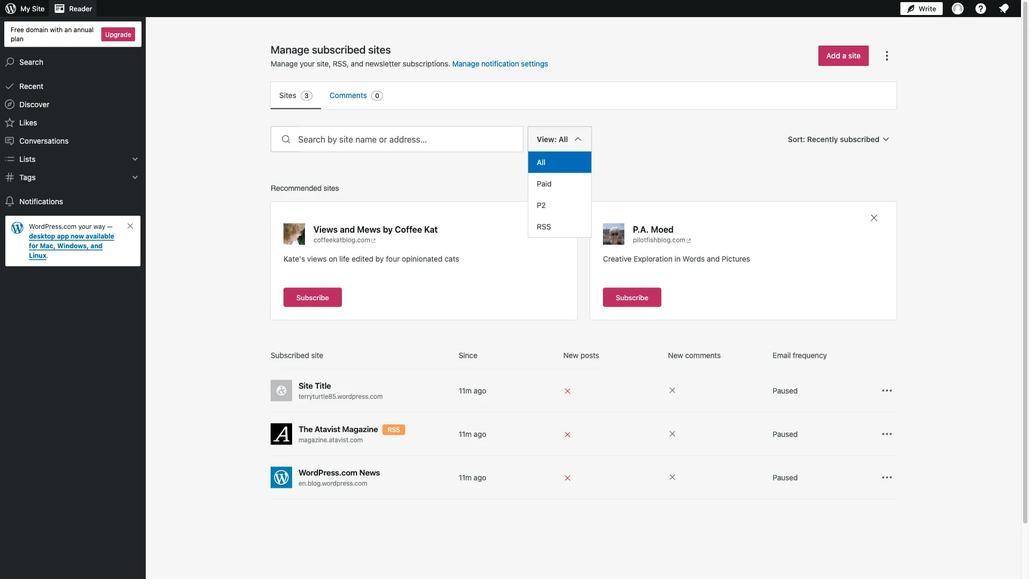 Task type: locate. For each thing, give the bounding box(es) containing it.
site right a
[[849, 51, 861, 60]]

my
[[20, 5, 30, 13]]

0 horizontal spatial your
[[78, 223, 92, 230]]

since
[[459, 351, 478, 360]]

1 ago from the top
[[474, 386, 487, 395]]

sites
[[324, 184, 339, 192]]

subscribe button down creative
[[603, 288, 662, 307]]

site inside add a site button
[[849, 51, 861, 60]]

and down subscribed sites
[[351, 59, 364, 68]]

and down available
[[91, 242, 103, 250]]

1 paused from the top
[[773, 386, 798, 395]]

1 vertical spatial paused
[[773, 430, 798, 438]]

2 new from the left
[[668, 351, 684, 360]]

0 vertical spatial paused
[[773, 386, 798, 395]]

2 vertical spatial ago
[[474, 473, 487, 482]]

add a site
[[827, 51, 861, 60]]

all right view:
[[559, 135, 568, 143]]

1 keyboard_arrow_down image from the top
[[130, 154, 141, 164]]

subscribe button
[[284, 288, 342, 307], [603, 288, 662, 307]]

by left four
[[376, 254, 384, 263]]

p.a. moed link
[[633, 223, 674, 235]]

view:
[[537, 135, 557, 143]]

1 vertical spatial rss
[[388, 426, 400, 434]]

keyboard_arrow_down image inside lists link
[[130, 154, 141, 164]]

keyboard_arrow_down image for lists
[[130, 154, 141, 164]]

2 vertical spatial 11m ago
[[459, 473, 487, 482]]

subscribe for p.a. moed
[[616, 293, 649, 301]]

1 horizontal spatial wordpress.com
[[299, 468, 358, 477]]

wordpress.com inside wordpress.com news en.blog.wordpress.com
[[299, 468, 358, 477]]

site title cell
[[271, 380, 455, 401]]

more information image for the atavist magazine
[[668, 430, 677, 438]]

0 vertical spatial ago
[[474, 386, 487, 395]]

0 vertical spatial wordpress.com
[[29, 223, 77, 230]]

3 11m from the top
[[459, 473, 472, 482]]

ago for title
[[474, 386, 487, 395]]

p2 link
[[529, 194, 592, 216]]

0 vertical spatial rss
[[537, 222, 551, 231]]

table containing site title
[[271, 350, 897, 500]]

1 vertical spatial site
[[311, 351, 323, 360]]

magazine.atavist.com
[[299, 436, 363, 444]]

wordpress.com up en.blog.wordpress.com
[[299, 468, 358, 477]]

Search search field
[[298, 127, 523, 151]]

all up paid
[[537, 158, 546, 167]]

reader link
[[49, 0, 96, 17]]

paused inside the wordpress.com news row
[[773, 473, 798, 482]]

ago inside site title row
[[474, 386, 487, 395]]

email
[[773, 351, 791, 360]]

new left posts
[[564, 351, 579, 360]]

for
[[29, 242, 38, 250]]

0 vertical spatial keyboard_arrow_down image
[[130, 154, 141, 164]]

pilotfishblog.com
[[633, 236, 686, 244]]

life
[[340, 254, 350, 263]]

1 cell from the top
[[564, 385, 664, 397]]

kat
[[424, 224, 438, 234]]

1 11m ago from the top
[[459, 386, 487, 395]]

cell for news
[[564, 472, 664, 483]]

more information image
[[668, 430, 677, 438], [668, 473, 677, 482]]

row
[[271, 350, 897, 369]]

and right words
[[707, 254, 720, 263]]

coffeekatblog.com
[[314, 236, 370, 244]]

2 subscribe from the left
[[616, 293, 649, 301]]

site right subscribed
[[311, 351, 323, 360]]

your left site,
[[300, 59, 315, 68]]

magazine.atavist.com link
[[299, 435, 455, 445]]

1 subscribe from the left
[[297, 293, 329, 301]]

0 horizontal spatial all
[[537, 158, 546, 167]]

rss inside the 'view: all' 'list box'
[[537, 222, 551, 231]]

recommended sites
[[271, 184, 339, 192]]

11m for title
[[459, 386, 472, 395]]

1 vertical spatial wordpress.com
[[299, 468, 358, 477]]

keyboard_arrow_down image inside tags link
[[130, 172, 141, 183]]

1 vertical spatial 11m
[[459, 430, 472, 438]]

cell down the atavist magazine row
[[564, 472, 664, 483]]

2 vertical spatial paused
[[773, 473, 798, 482]]

2 keyboard_arrow_down image from the top
[[130, 172, 141, 183]]

free
[[11, 26, 24, 33]]

site left title
[[299, 381, 313, 390]]

menu
[[271, 82, 897, 109]]

dismiss this recommendation image
[[869, 213, 880, 223]]

1 horizontal spatial site
[[299, 381, 313, 390]]

new comments column header
[[668, 350, 769, 361]]

wordpress.com news en.blog.wordpress.com
[[299, 468, 380, 487]]

11m ago inside the atavist magazine row
[[459, 430, 487, 438]]

11m ago inside the wordpress.com news row
[[459, 473, 487, 482]]

subscriptions.
[[403, 59, 451, 68]]

wordpress.com inside wordpress.com your way — desktop app now available for mac, windows, and linux
[[29, 223, 77, 230]]

likes
[[19, 118, 37, 127]]

upgrade button
[[101, 27, 135, 41]]

wordpress.com your way — desktop app now available for mac, windows, and linux
[[29, 223, 114, 259]]

2 ago from the top
[[474, 430, 487, 438]]

1 horizontal spatial rss
[[537, 222, 551, 231]]

11m ago for news
[[459, 473, 487, 482]]

2 more information image from the top
[[668, 473, 677, 482]]

0 vertical spatial more actions image
[[881, 428, 894, 441]]

0 vertical spatial paused cell
[[773, 385, 874, 396]]

cell down new posts column header
[[564, 385, 664, 397]]

the atavist magazine cell
[[271, 423, 455, 445]]

11m inside the wordpress.com news row
[[459, 473, 472, 482]]

paused inside site title row
[[773, 386, 798, 395]]

3 ago from the top
[[474, 473, 487, 482]]

None search field
[[271, 126, 524, 152]]

subscribe
[[297, 293, 329, 301], [616, 293, 649, 301]]

1 horizontal spatial subscribe button
[[603, 288, 662, 307]]

creative exploration in words and pictures
[[603, 254, 751, 263]]

paused cell
[[773, 385, 874, 396], [773, 429, 874, 439], [773, 472, 874, 483]]

on
[[329, 254, 338, 263]]

now
[[71, 233, 84, 240]]

rss,
[[333, 59, 349, 68]]

manage notification settings link
[[453, 59, 548, 68]]

1 paused cell from the top
[[773, 385, 874, 396]]

2 paused from the top
[[773, 430, 798, 438]]

subscribe down creative
[[616, 293, 649, 301]]

3 cell from the top
[[564, 472, 664, 483]]

rss link
[[529, 216, 592, 237]]

subscribe for views and mews by coffee  kat
[[297, 293, 329, 301]]

2 vertical spatial cell
[[564, 472, 664, 483]]

plan
[[11, 35, 24, 42]]

site right my
[[32, 5, 45, 13]]

1 vertical spatial cell
[[564, 428, 664, 440]]

manage subscribed sites main content
[[254, 42, 914, 579]]

1 vertical spatial your
[[78, 223, 92, 230]]

2 vertical spatial paused cell
[[773, 472, 874, 483]]

0 vertical spatial 11m
[[459, 386, 472, 395]]

0 vertical spatial 11m ago
[[459, 386, 487, 395]]

posts
[[581, 351, 600, 360]]

site title row
[[271, 369, 897, 413]]

0 vertical spatial all
[[559, 135, 568, 143]]

pilotfishblog.com link
[[633, 235, 693, 245]]

subscribe button for p.a.
[[603, 288, 662, 307]]

your up now
[[78, 223, 92, 230]]

11m ago
[[459, 386, 487, 395], [459, 430, 487, 438], [459, 473, 487, 482]]

subscribe down 'views'
[[297, 293, 329, 301]]

3 paused from the top
[[773, 473, 798, 482]]

more actions image
[[881, 428, 894, 441], [881, 471, 894, 484]]

1 vertical spatial paused cell
[[773, 429, 874, 439]]

2 vertical spatial 11m
[[459, 473, 472, 482]]

exploration
[[634, 254, 673, 263]]

1 horizontal spatial subscribe
[[616, 293, 649, 301]]

1 horizontal spatial new
[[668, 351, 684, 360]]

creative
[[603, 254, 632, 263]]

1 vertical spatial more information image
[[668, 473, 677, 482]]

paused inside the atavist magazine row
[[773, 430, 798, 438]]

reader
[[69, 5, 92, 13]]

new inside column header
[[668, 351, 684, 360]]

2 subscribe button from the left
[[603, 288, 662, 307]]

more actions image inside the wordpress.com news row
[[881, 471, 894, 484]]

11m ago inside site title row
[[459, 386, 487, 395]]

1 11m from the top
[[459, 386, 472, 395]]

0 horizontal spatial subscribe
[[297, 293, 329, 301]]

an
[[64, 26, 72, 33]]

notifications
[[19, 197, 63, 206]]

write link
[[901, 0, 943, 17]]

0 vertical spatial more information image
[[668, 430, 677, 438]]

1 horizontal spatial site
[[849, 51, 861, 60]]

0 horizontal spatial site
[[32, 5, 45, 13]]

paused
[[773, 386, 798, 395], [773, 430, 798, 438], [773, 473, 798, 482]]

notification settings
[[482, 59, 548, 68]]

new comments
[[668, 351, 721, 360]]

0 horizontal spatial rss
[[388, 426, 400, 434]]

your
[[300, 59, 315, 68], [78, 223, 92, 230]]

your inside manage subscribed sites manage your site, rss, and newsletter subscriptions. manage notification settings
[[300, 59, 315, 68]]

wordpress.com up app
[[29, 223, 77, 230]]

my site
[[20, 5, 45, 13]]

0 horizontal spatial wordpress.com
[[29, 223, 77, 230]]

2 cell from the top
[[564, 428, 664, 440]]

0 horizontal spatial new
[[564, 351, 579, 360]]

the
[[299, 424, 313, 434]]

1 vertical spatial 11m ago
[[459, 430, 487, 438]]

more information image inside the wordpress.com news row
[[668, 473, 677, 482]]

more image
[[881, 49, 894, 62]]

subscribed site column header
[[271, 350, 455, 361]]

paid
[[537, 179, 552, 188]]

0 horizontal spatial subscribe button
[[284, 288, 342, 307]]

2 more actions image from the top
[[881, 471, 894, 484]]

11m inside site title row
[[459, 386, 472, 395]]

and
[[351, 59, 364, 68], [340, 224, 355, 234], [91, 242, 103, 250], [707, 254, 720, 263]]

1 horizontal spatial your
[[300, 59, 315, 68]]

subscribe button down 'views'
[[284, 288, 342, 307]]

discover link
[[0, 95, 146, 113]]

1 vertical spatial more actions image
[[881, 471, 894, 484]]

by up 'coffeekatblog.com' link
[[383, 224, 393, 234]]

1 new from the left
[[564, 351, 579, 360]]

paused for title
[[773, 386, 798, 395]]

2 11m ago from the top
[[459, 430, 487, 438]]

rss down p2
[[537, 222, 551, 231]]

cell down site title row
[[564, 428, 664, 440]]

table
[[271, 350, 897, 500]]

1 more information image from the top
[[668, 430, 677, 438]]

3 11m ago from the top
[[459, 473, 487, 482]]

keyboard_arrow_down image for tags
[[130, 172, 141, 183]]

0 vertical spatial site
[[849, 51, 861, 60]]

3 paused cell from the top
[[773, 472, 874, 483]]

more information image for wordpress.com news
[[668, 473, 677, 482]]

windows,
[[57, 242, 89, 250]]

menu containing sites
[[271, 82, 897, 109]]

1 vertical spatial all
[[537, 158, 546, 167]]

email frequency column header
[[773, 350, 874, 361]]

new for new comments
[[668, 351, 684, 360]]

email frequency
[[773, 351, 827, 360]]

more information image inside the atavist magazine row
[[668, 430, 677, 438]]

ago inside the wordpress.com news row
[[474, 473, 487, 482]]

1 more actions image from the top
[[881, 428, 894, 441]]

by
[[383, 224, 393, 234], [376, 254, 384, 263]]

terryturtle85.wordpress.com link
[[299, 392, 455, 401]]

new
[[564, 351, 579, 360], [668, 351, 684, 360]]

frequency
[[793, 351, 827, 360]]

upgrade
[[105, 30, 131, 38]]

0 vertical spatial your
[[300, 59, 315, 68]]

1 subscribe button from the left
[[284, 288, 342, 307]]

site
[[849, 51, 861, 60], [311, 351, 323, 360]]

ago
[[474, 386, 487, 395], [474, 430, 487, 438], [474, 473, 487, 482]]

2 paused cell from the top
[[773, 429, 874, 439]]

more actions image for wordpress.com news
[[881, 471, 894, 484]]

new left comments
[[668, 351, 684, 360]]

site,
[[317, 59, 331, 68]]

site inside site title terryturtle85.wordpress.com
[[299, 381, 313, 390]]

0
[[375, 92, 380, 99]]

cell
[[564, 385, 664, 397], [564, 428, 664, 440], [564, 472, 664, 483]]

site title link
[[299, 380, 455, 392]]

recent link
[[0, 77, 146, 95]]

1 vertical spatial site
[[299, 381, 313, 390]]

2 11m from the top
[[459, 430, 472, 438]]

1 vertical spatial keyboard_arrow_down image
[[130, 172, 141, 183]]

rss up magazine.atavist.com link
[[388, 426, 400, 434]]

0 vertical spatial cell
[[564, 385, 664, 397]]

new inside column header
[[564, 351, 579, 360]]

0 horizontal spatial site
[[311, 351, 323, 360]]

tags
[[19, 173, 36, 182]]

way
[[94, 223, 105, 230]]

site inside the subscribed site column header
[[311, 351, 323, 360]]

1 horizontal spatial all
[[559, 135, 568, 143]]

3
[[305, 92, 309, 99]]

paused cell for title
[[773, 385, 874, 396]]

time image
[[1024, 41, 1030, 51]]

paid link
[[529, 173, 592, 194]]

likes link
[[0, 113, 146, 132]]

1 vertical spatial ago
[[474, 430, 487, 438]]

keyboard_arrow_down image
[[130, 154, 141, 164], [130, 172, 141, 183]]



Task type: vqa. For each thing, say whether or not it's contained in the screenshot.
Upgrade button
yes



Task type: describe. For each thing, give the bounding box(es) containing it.
paused for news
[[773, 473, 798, 482]]

11m for news
[[459, 473, 472, 482]]

table inside manage subscribed sites main content
[[271, 350, 897, 500]]

recent
[[19, 82, 44, 90]]

help image
[[975, 2, 988, 15]]

add a site button
[[819, 46, 869, 66]]

terryturtle85.wordpress.com
[[299, 393, 383, 400]]

all inside 'list box'
[[537, 158, 546, 167]]

conversations link
[[0, 132, 146, 150]]

my profile image
[[952, 3, 964, 14]]

comments
[[330, 91, 367, 100]]

dismiss image
[[126, 222, 135, 230]]

lists
[[19, 154, 35, 163]]

cell for title
[[564, 385, 664, 397]]

menu inside manage subscribed sites main content
[[271, 82, 897, 109]]

subscribed site
[[271, 351, 323, 360]]

the atavist magazine row
[[271, 413, 897, 456]]

wordpress.com for your
[[29, 223, 77, 230]]

view: all
[[537, 135, 568, 143]]

and up coffeekatblog.com
[[340, 224, 355, 234]]

all link
[[529, 151, 592, 173]]

edited
[[352, 254, 374, 263]]

paused cell for news
[[773, 472, 874, 483]]

site title terryturtle85.wordpress.com
[[299, 381, 383, 400]]

sort:
[[788, 135, 806, 143]]

wordpress.com news link
[[299, 467, 455, 479]]

wordpress.com news image
[[271, 467, 292, 488]]

moed
[[651, 224, 674, 234]]

p.a. moed
[[633, 224, 674, 234]]

en.blog.wordpress.com
[[299, 480, 368, 487]]

conversations
[[19, 136, 69, 145]]

title
[[315, 381, 331, 390]]

subscribed
[[840, 135, 880, 143]]

in
[[675, 254, 681, 263]]

views
[[307, 254, 327, 263]]

manage subscribed sites manage your site, rss, and newsletter subscriptions. manage notification settings
[[271, 43, 548, 68]]

views
[[314, 224, 338, 234]]

atavist
[[315, 424, 340, 434]]

more actions image for the atavist magazine
[[881, 428, 894, 441]]

since column header
[[459, 350, 559, 361]]

pictures
[[722, 254, 751, 263]]

1 vertical spatial by
[[376, 254, 384, 263]]

comments
[[686, 351, 721, 360]]

mac,
[[40, 242, 56, 250]]

rss inside the atavist magazine cell
[[388, 426, 400, 434]]

subscribe button for views
[[284, 288, 342, 307]]

and inside manage subscribed sites manage your site, rss, and newsletter subscriptions. manage notification settings
[[351, 59, 364, 68]]

sort: recently subscribed
[[788, 135, 880, 143]]

0 vertical spatial site
[[32, 5, 45, 13]]

ago for news
[[474, 473, 487, 482]]

0 vertical spatial by
[[383, 224, 393, 234]]

with
[[50, 26, 63, 33]]

subscribed sites
[[312, 43, 391, 56]]

new posts
[[564, 351, 600, 360]]

your inside wordpress.com your way — desktop app now available for mac, windows, and linux
[[78, 223, 92, 230]]

manage your notifications image
[[998, 2, 1011, 15]]

recommended
[[271, 184, 322, 192]]

sort: recently subscribed button
[[784, 130, 897, 149]]

free domain with an annual plan
[[11, 26, 94, 42]]

domain
[[26, 26, 48, 33]]

11m inside the atavist magazine row
[[459, 430, 472, 438]]

search
[[19, 57, 43, 66]]

lists link
[[0, 150, 146, 168]]

write
[[919, 5, 937, 13]]

notifications link
[[0, 192, 146, 211]]

more actions image
[[881, 384, 894, 397]]

desktop
[[29, 233, 55, 240]]

coffeekatblog.com link
[[314, 235, 457, 245]]

search link
[[0, 53, 146, 71]]

wordpress.com news cell
[[271, 467, 455, 488]]

new for new posts
[[564, 351, 579, 360]]

.
[[46, 252, 48, 259]]

mews
[[357, 224, 381, 234]]

sites
[[279, 91, 297, 100]]

app
[[57, 233, 69, 240]]

my site link
[[0, 0, 49, 17]]

views and mews by coffee  kat
[[314, 224, 438, 234]]

available
[[86, 233, 114, 240]]

recently
[[808, 135, 839, 143]]

cats
[[445, 254, 459, 263]]

more information image
[[668, 386, 677, 395]]

wordpress.com for news
[[299, 468, 358, 477]]

a
[[843, 51, 847, 60]]

four
[[386, 254, 400, 263]]

row containing subscribed site
[[271, 350, 897, 369]]

11m ago for title
[[459, 386, 487, 395]]

the atavist magazine image
[[271, 423, 292, 445]]

tags link
[[0, 168, 146, 186]]

p.a.
[[633, 224, 649, 234]]

discover
[[19, 100, 49, 109]]

wordpress.com news row
[[271, 456, 897, 500]]

en.blog.wordpress.com link
[[299, 479, 455, 488]]

opinionated
[[402, 254, 443, 263]]

magazine
[[342, 424, 378, 434]]

and inside wordpress.com your way — desktop app now available for mac, windows, and linux
[[91, 242, 103, 250]]

the atavist magazine
[[299, 424, 378, 434]]

new posts column header
[[564, 350, 664, 361]]

newsletter
[[366, 59, 401, 68]]

ago inside the atavist magazine row
[[474, 430, 487, 438]]

news
[[360, 468, 380, 477]]

view: all list box
[[528, 151, 592, 238]]

kate's views on life edited by four opinionated cats
[[284, 254, 459, 263]]



